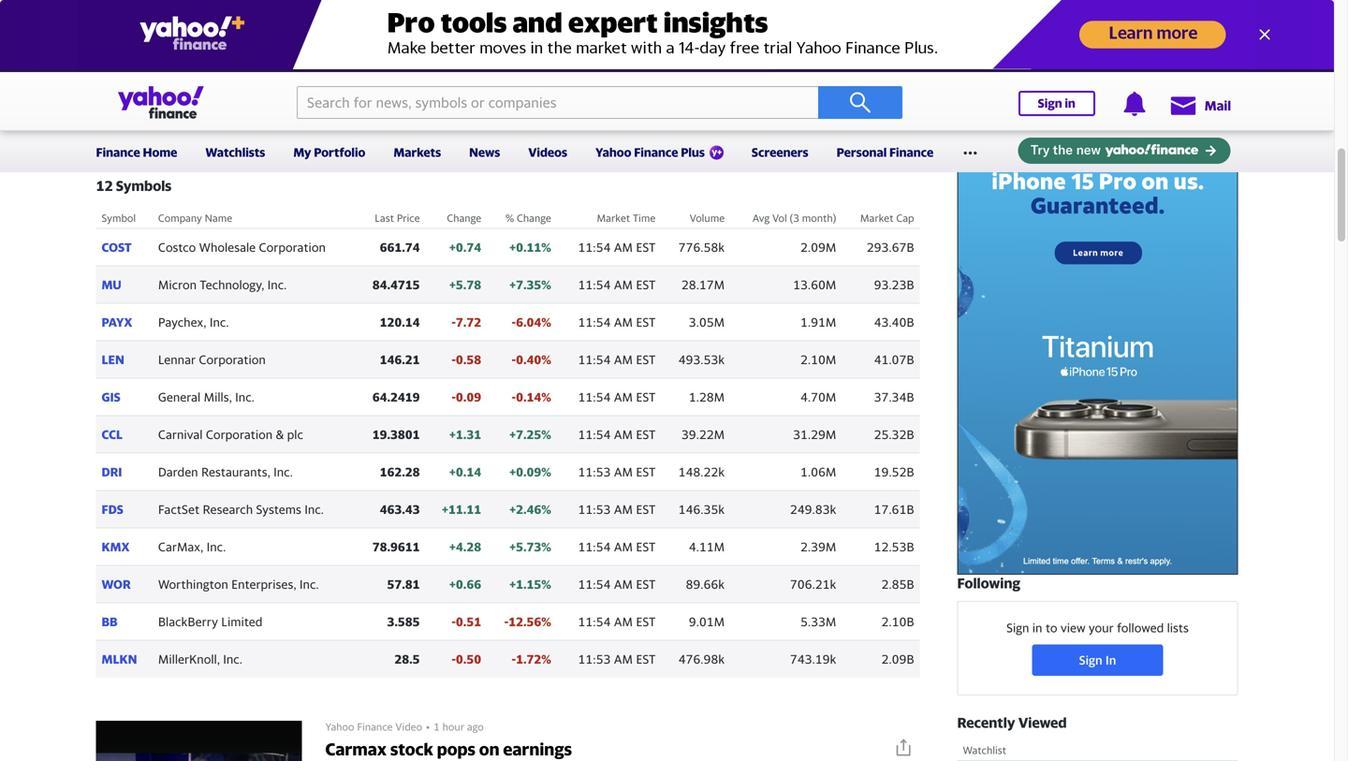 Task type: locate. For each thing, give the bounding box(es) containing it.
11:54 for 28.17m
[[578, 277, 611, 292]]

0 horizontal spatial watchlist
[[102, 58, 145, 70]]

est for 39.22m
[[636, 427, 656, 442]]

fds link
[[102, 502, 123, 517]]

11:53 right -1.72 % at the bottom of page
[[578, 652, 611, 667]]

mail
[[103, 54, 126, 69], [1205, 98, 1231, 113]]

return right total
[[882, 58, 914, 70]]

est left the 476.98k
[[636, 652, 656, 667]]

darden
[[158, 465, 198, 479]]

market
[[597, 212, 630, 224], [860, 212, 894, 224]]

1 horizontal spatial market
[[860, 212, 894, 224]]

% for + 0.11 %
[[541, 240, 551, 254]]

ccl
[[102, 427, 123, 442]]

1 market from the left
[[597, 212, 630, 224]]

news up 'earnings'
[[156, 54, 186, 69]]

search link
[[464, 54, 501, 69]]

0 vertical spatial sign
[[1038, 96, 1062, 110]]

in left to
[[1033, 621, 1043, 635]]

0.66 for + 0.66
[[456, 577, 481, 592]]

watchlist for recently viewed
[[963, 744, 1007, 757]]

7 am from the top
[[614, 465, 633, 479]]

8 11:54 from the top
[[578, 577, 611, 592]]

1 horizontal spatial 1
[[641, 58, 647, 70]]

11:54 right the -6.04 % at the top
[[578, 315, 611, 329]]

0.50
[[456, 652, 481, 667]]

0 horizontal spatial mail link
[[103, 54, 126, 69]]

661.74
[[380, 240, 420, 254]]

% down -0.40 %
[[541, 390, 551, 404]]

social media share article menu image
[[894, 738, 912, 757]]

6 11:54 from the top
[[578, 427, 611, 442]]

+ for + 0.74
[[449, 240, 456, 254]]

10 am from the top
[[614, 577, 633, 592]]

market left time
[[597, 212, 630, 224]]

0 horizontal spatial 0.09
[[456, 390, 481, 404]]

1 11:53 am est from the top
[[578, 465, 656, 479]]

factset research systems inc.
[[158, 502, 324, 517]]

0 vertical spatial 0.66
[[568, 124, 593, 138]]

sign left to
[[1007, 621, 1029, 635]]

4 est from the top
[[636, 352, 656, 367]]

- for 0.40
[[512, 352, 516, 367]]

0 horizontal spatial sign
[[1007, 621, 1029, 635]]

finance left the plus
[[634, 145, 678, 160]]

finance for yahoo finance video • 1 hour ago
[[357, 721, 393, 733]]

finance up the beats
[[216, 54, 258, 69]]

2 est from the top
[[636, 277, 656, 292]]

2 horizontal spatial 1
[[751, 58, 757, 70]]

wholesale
[[199, 240, 256, 254]]

0 horizontal spatial 0.66
[[456, 577, 481, 592]]

corporation up the mills,
[[199, 352, 266, 367]]

4 11:54 am est from the top
[[578, 352, 656, 367]]

video
[[395, 721, 422, 733]]

1 horizontal spatial news
[[469, 145, 500, 160]]

inc. right systems
[[304, 502, 324, 517]]

25.32b
[[874, 427, 914, 442]]

change left "today"
[[538, 58, 573, 70]]

1 11:54 from the top
[[578, 240, 611, 254]]

+ for + 0.11 %
[[509, 240, 516, 254]]

% for + 2.46 %
[[541, 502, 551, 517]]

1 return from the left
[[684, 58, 716, 70]]

12
[[96, 177, 113, 194]]

2 vertical spatial 11:53 am est
[[578, 652, 656, 667]]

corporation
[[259, 240, 326, 254], [199, 352, 266, 367], [206, 427, 273, 442]]

1 horizontal spatial 0.14
[[516, 390, 541, 404]]

yahoo up carmax
[[325, 721, 354, 733]]

len
[[102, 352, 124, 367]]

0 vertical spatial home
[[39, 54, 73, 69]]

2 11:54 am est from the top
[[578, 277, 656, 292]]

11:53 am est
[[578, 465, 656, 479], [578, 502, 656, 517], [578, 652, 656, 667]]

0 vertical spatial mail
[[103, 54, 126, 69]]

0 horizontal spatial in
[[1033, 621, 1043, 635]]

11:54 right -0.40 %
[[578, 352, 611, 367]]

7.72
[[456, 315, 481, 329]]

total
[[857, 58, 880, 70]]

11:53 for + 0.09 %
[[578, 465, 611, 479]]

7 11:54 from the top
[[578, 540, 611, 554]]

64.2419
[[372, 390, 420, 404]]

videos link
[[528, 133, 567, 169]]

23.73
[[772, 124, 805, 138]]

12 am from the top
[[614, 652, 633, 667]]

2 horizontal spatial sign
[[1079, 653, 1103, 668]]

1 horizontal spatial news link
[[469, 133, 500, 169]]

- for 0.51
[[452, 614, 456, 629]]

am
[[614, 240, 633, 254], [614, 277, 633, 292], [614, 315, 633, 329], [614, 352, 633, 367], [614, 390, 633, 404], [614, 427, 633, 442], [614, 465, 633, 479], [614, 502, 633, 517], [614, 540, 633, 554], [614, 577, 633, 592], [614, 614, 633, 629], [614, 652, 633, 667]]

0 vertical spatial news
[[156, 54, 186, 69]]

change up the + 0.74 in the top of the page
[[447, 212, 481, 224]]

mail link right "notifications" icon
[[1169, 88, 1231, 122]]

systems
[[256, 502, 301, 517]]

- down + 0.66
[[452, 614, 456, 629]]

am for 1.28m
[[614, 390, 633, 404]]

est left 89.66k
[[636, 577, 656, 592]]

293.67b
[[867, 240, 914, 254]]

% up yahoo finance premium logo
[[706, 124, 716, 138]]

% down "-0.14 %"
[[541, 427, 551, 442]]

+ for + 5.78
[[449, 277, 456, 292]]

2 11:54 from the top
[[578, 277, 611, 292]]

- for 12.56
[[504, 614, 509, 629]]

blackberry limited
[[158, 614, 263, 629]]

mail link up the biggest
[[103, 54, 126, 69]]

11:53 right + 0.09 %
[[578, 465, 611, 479]]

screeners link
[[752, 133, 809, 169]]

1 vertical spatial mail link
[[1169, 88, 1231, 122]]

section
[[957, 13, 1238, 761]]

corporation right the wholesale
[[259, 240, 326, 254]]

% down the -6.04 % at the top
[[541, 352, 551, 367]]

0.09 down '7.25'
[[516, 465, 541, 479]]

3 11:54 from the top
[[578, 315, 611, 329]]

11:54 right + 5.73 % at the bottom left of page
[[578, 540, 611, 554]]

est left the 4.11m
[[636, 540, 656, 554]]

1.72
[[516, 652, 541, 667]]

% down the -1.76 %
[[593, 124, 603, 138]]

1 right • on the bottom of the page
[[434, 721, 440, 733]]

5 11:54 am est from the top
[[578, 390, 656, 404]]

1 horizontal spatial 0.66
[[568, 124, 593, 138]]

3 return from the left
[[882, 58, 914, 70]]

8 est from the top
[[636, 502, 656, 517]]

11:54 am est for 1.28m
[[578, 390, 656, 404]]

11:54 right + 7.25 %
[[578, 427, 611, 442]]

- right 0.51
[[504, 614, 509, 629]]

close image
[[1255, 25, 1274, 43]]

-0.50
[[452, 652, 481, 667]]

84.4715
[[372, 277, 420, 292]]

factset
[[158, 502, 200, 517]]

- down 6.04
[[512, 352, 516, 367]]

- up 0.40
[[512, 315, 516, 329]]

11:54 down market time
[[578, 240, 611, 254]]

name
[[205, 212, 232, 224]]

0.14 down 0.40
[[516, 390, 541, 404]]

am for 3.05m
[[614, 315, 633, 329]]

8 11:54 am est from the top
[[578, 577, 656, 592]]

est for 89.66k
[[636, 577, 656, 592]]

- down 'change today'
[[563, 86, 568, 100]]

price
[[397, 212, 420, 224]]

return for 1 year return
[[783, 58, 815, 70]]

4 11:54 from the top
[[578, 352, 611, 367]]

2 return from the left
[[783, 58, 815, 70]]

my
[[293, 145, 311, 160]]

0 vertical spatial yahoo
[[596, 145, 631, 160]]

return right year
[[783, 58, 815, 70]]

+ 11.11
[[442, 502, 481, 517]]

9 11:54 from the top
[[578, 614, 611, 629]]

- down 12.56
[[512, 652, 516, 667]]

am for 476.98k
[[614, 652, 633, 667]]

1 horizontal spatial 0.09
[[516, 465, 541, 479]]

am for 148.22k
[[614, 465, 633, 479]]

0.66 down the search for news, symbols or companies "text box"
[[568, 124, 593, 138]]

est down time
[[636, 240, 656, 254]]

corporation up restaurants,
[[206, 427, 273, 442]]

-0.14 %
[[512, 390, 551, 404]]

1 horizontal spatial sign
[[1038, 96, 1062, 110]]

- down + 5.78 in the left of the page
[[452, 315, 456, 329]]

am for 89.66k
[[614, 577, 633, 592]]

sign in link
[[1032, 645, 1163, 676]]

+ for + 5.73 %
[[509, 540, 516, 554]]

1 vertical spatial 0.09
[[516, 465, 541, 479]]

% down + 5.73 % at the bottom left of page
[[541, 577, 551, 592]]

yahoo down "+ 0.66 %"
[[596, 145, 631, 160]]

0 horizontal spatial market
[[597, 212, 630, 224]]

volume
[[690, 212, 725, 224]]

symbols
[[116, 177, 172, 194]]

- down -0.51
[[452, 652, 456, 667]]

5 am from the top
[[614, 390, 633, 404]]

section containing following
[[957, 13, 1238, 761]]

- down -7.72
[[452, 352, 456, 367]]

6 est from the top
[[636, 427, 656, 442]]

% down "today"
[[593, 86, 603, 100]]

finance down + 4985.46 %
[[889, 145, 934, 160]]

est left "39.22m"
[[636, 427, 656, 442]]

% up + 5.73 % at the bottom left of page
[[541, 502, 551, 517]]

finance link
[[216, 54, 258, 69]]

10 est from the top
[[636, 577, 656, 592]]

12.53b
[[874, 540, 914, 554]]

7 11:54 am est from the top
[[578, 540, 656, 554]]

0 vertical spatial 11:53
[[578, 465, 611, 479]]

1 horizontal spatial watchlist
[[963, 744, 1007, 757]]

sign in to view your followed lists
[[1007, 621, 1189, 635]]

11:54 for 493.53k
[[578, 352, 611, 367]]

sign for sign in
[[1079, 653, 1103, 668]]

11:54 right -12.56 %
[[578, 614, 611, 629]]

0 vertical spatial watchlist
[[102, 58, 145, 70]]

3 11:54 am est from the top
[[578, 315, 656, 329]]

% up personal finance
[[904, 124, 914, 138]]

0.14
[[516, 390, 541, 404], [456, 465, 481, 479]]

2 am from the top
[[614, 277, 633, 292]]

2 vertical spatial 11:53
[[578, 652, 611, 667]]

inc. down &
[[274, 465, 293, 479]]

1 vertical spatial 11:53
[[578, 502, 611, 517]]

1 vertical spatial mail
[[1205, 98, 1231, 113]]

0.14 down 1.31
[[456, 465, 481, 479]]

743.19k
[[790, 652, 836, 667]]

3 11:53 from the top
[[578, 652, 611, 667]]

est left "9.01m"
[[636, 614, 656, 629]]

2.10b
[[882, 614, 914, 629]]

11:54 right + 7.35 %
[[578, 277, 611, 292]]

0 vertical spatial 0.14
[[516, 390, 541, 404]]

+ 5.73 %
[[509, 540, 551, 554]]

cap
[[896, 212, 914, 224]]

1 vertical spatial corporation
[[199, 352, 266, 367]]

finance for yahoo finance plus
[[634, 145, 678, 160]]

1 vertical spatial yahoo
[[325, 721, 354, 733]]

est for 493.53k
[[636, 352, 656, 367]]

market for market time
[[597, 212, 630, 224]]

0 horizontal spatial mail
[[103, 54, 126, 69]]

% down "% change"
[[541, 240, 551, 254]]

change up + 0.11 %
[[517, 212, 551, 224]]

1 horizontal spatial in
[[1065, 96, 1076, 110]]

+ for + 0.09 %
[[509, 465, 516, 479]]

earnings
[[503, 739, 572, 759]]

12 est from the top
[[636, 652, 656, 667]]

watchlist for performance
[[102, 58, 145, 70]]

463.43
[[380, 502, 420, 517]]

1 11:53 from the top
[[578, 465, 611, 479]]

corporation for lennar corporation
[[199, 352, 266, 367]]

- for 0.58
[[452, 352, 456, 367]]

19.52b
[[874, 465, 914, 479]]

costco wholesale corporation
[[158, 240, 326, 254]]

12 symbols
[[96, 177, 172, 194]]

0 horizontal spatial news link
[[156, 54, 186, 69]]

3 am from the top
[[614, 315, 633, 329]]

11:54 for 9.01m
[[578, 614, 611, 629]]

news link left videos 'link'
[[469, 133, 500, 169]]

% up -1.72 % at the bottom of page
[[541, 614, 551, 629]]

1 vertical spatial 11:53 am est
[[578, 502, 656, 517]]

1 horizontal spatial mail link
[[1169, 88, 1231, 122]]

5 11:54 from the top
[[578, 390, 611, 404]]

2.46
[[516, 502, 541, 517]]

11:54 for 89.66k
[[578, 577, 611, 592]]

watchlist down 'recently'
[[963, 744, 1007, 757]]

9 am from the top
[[614, 540, 633, 554]]

% up the -6.04 % at the top
[[541, 277, 551, 292]]

0 vertical spatial in
[[1065, 96, 1076, 110]]

89.66k
[[686, 577, 725, 592]]

+ for + 7.25 %
[[509, 427, 516, 442]]

9 est from the top
[[636, 540, 656, 554]]

your
[[1089, 621, 1114, 635]]

1 vertical spatial 0.14
[[456, 465, 481, 479]]

11 est from the top
[[636, 614, 656, 629]]

6 11:54 am est from the top
[[578, 427, 656, 442]]

est for 146.35k
[[636, 502, 656, 517]]

1 vertical spatial news link
[[469, 133, 500, 169]]

+ for + 0.14
[[449, 465, 456, 479]]

inc. right carmax,
[[207, 540, 226, 554]]

am for 4.11m
[[614, 540, 633, 554]]

6 am from the top
[[614, 427, 633, 442]]

1 vertical spatial home
[[143, 145, 177, 160]]

2 11:53 am est from the top
[[578, 502, 656, 517]]

technology,
[[200, 277, 264, 292]]

news
[[156, 54, 186, 69], [469, 145, 500, 160]]

3 est from the top
[[636, 315, 656, 329]]

yahoo for yahoo finance video • 1 hour ago
[[325, 721, 354, 733]]

&
[[276, 427, 284, 442]]

-0.58
[[452, 352, 481, 367]]

+ 3.79 %
[[674, 124, 716, 138]]

home
[[39, 54, 73, 69], [143, 145, 177, 160]]

home link
[[13, 52, 73, 69]]

-0.40 %
[[512, 352, 551, 367]]

4 am from the top
[[614, 352, 633, 367]]

finance up carmax
[[357, 721, 393, 733]]

watchlist up the biggest
[[102, 58, 145, 70]]

+ for + 23.73 %
[[765, 124, 772, 138]]

2 market from the left
[[860, 212, 894, 224]]

sign left in
[[1079, 653, 1103, 668]]

0 vertical spatial 0.09
[[456, 390, 481, 404]]

1 vertical spatial watchlist
[[963, 744, 1007, 757]]

1 horizontal spatial return
[[783, 58, 815, 70]]

11:54 for 4.11m
[[578, 540, 611, 554]]

11:54 right "-0.14 %"
[[578, 390, 611, 404]]

2 horizontal spatial return
[[882, 58, 914, 70]]

0.14 for -
[[516, 390, 541, 404]]

in for sign in
[[1065, 96, 1076, 110]]

est for 3.05m
[[636, 315, 656, 329]]

news link up 'earnings'
[[156, 54, 186, 69]]

1 am from the top
[[614, 240, 633, 254]]

est left 148.22k
[[636, 465, 656, 479]]

% for + 1.15 %
[[541, 577, 551, 592]]

watchlists
[[205, 145, 265, 160]]

0 vertical spatial 11:53 am est
[[578, 465, 656, 479]]

est left the "146.35k"
[[636, 502, 656, 517]]

finance for personal finance
[[889, 145, 934, 160]]

9 11:54 am est from the top
[[578, 614, 656, 629]]

11 am from the top
[[614, 614, 633, 629]]

followed
[[1117, 621, 1164, 635]]

11:53 am est left 148.22k
[[578, 465, 656, 479]]

millerknoll, inc.
[[158, 652, 242, 667]]

12.56
[[509, 614, 541, 629]]

1 11:54 am est from the top
[[578, 240, 656, 254]]

11:53 right + 2.46 %
[[578, 502, 611, 517]]

2.09m
[[801, 240, 836, 254]]

len link
[[102, 352, 124, 367]]

1 horizontal spatial yahoo
[[596, 145, 631, 160]]

0 horizontal spatial yahoo
[[325, 721, 354, 733]]

7 est from the top
[[636, 465, 656, 479]]

dri link
[[102, 465, 122, 479]]

1.15
[[516, 577, 541, 592]]

try the new yahoo finance image
[[1018, 138, 1231, 164]]

news link
[[156, 54, 186, 69], [469, 133, 500, 169]]

news left the videos
[[469, 145, 500, 160]]

est left 493.53k
[[636, 352, 656, 367]]

carmax, inc.
[[158, 540, 226, 554]]

2 vertical spatial sign
[[1079, 653, 1103, 668]]

% up -0.40 %
[[541, 315, 551, 329]]

% for -1.76 %
[[593, 86, 603, 100]]

0 horizontal spatial return
[[684, 58, 716, 70]]

% down -12.56 %
[[541, 652, 551, 667]]

1 left year
[[751, 58, 757, 70]]

2 vertical spatial corporation
[[206, 427, 273, 442]]

est for 148.22k
[[636, 465, 656, 479]]

4.28
[[456, 540, 481, 554]]

in left "notifications" icon
[[1065, 96, 1076, 110]]

restaurants,
[[201, 465, 270, 479]]

0.66 up 0.51
[[456, 577, 481, 592]]

% for + 5.73 %
[[541, 540, 551, 554]]

est left 3.05m
[[636, 315, 656, 329]]

lennar
[[158, 352, 196, 367]]

+ for + 7.35 %
[[509, 277, 516, 292]]

1 horizontal spatial home
[[143, 145, 177, 160]]

1 vertical spatial sign
[[1007, 621, 1029, 635]]

- for 7.72
[[452, 315, 456, 329]]

11:54 right + 1.15 %
[[578, 577, 611, 592]]

1 left month
[[641, 58, 647, 70]]

706.21k
[[790, 577, 836, 592]]

5 est from the top
[[636, 390, 656, 404]]

sign left "notifications" icon
[[1038, 96, 1062, 110]]

-1.72 %
[[512, 652, 551, 667]]

1 est from the top
[[636, 240, 656, 254]]

0 horizontal spatial 0.14
[[456, 465, 481, 479]]

11:53 am est left the "146.35k"
[[578, 502, 656, 517]]

yahoo finance premium logo image
[[710, 146, 724, 160]]

change for change today
[[538, 58, 573, 70]]

1 vertical spatial 0.66
[[456, 577, 481, 592]]

11:54 for 1.28m
[[578, 390, 611, 404]]

1 vertical spatial in
[[1033, 621, 1043, 635]]

8 am from the top
[[614, 502, 633, 517]]

- down 0.40
[[512, 390, 516, 404]]

11:54 for 3.05m
[[578, 315, 611, 329]]

return right month
[[684, 58, 716, 70]]

general
[[158, 390, 201, 404]]

9.01m
[[689, 614, 725, 629]]

+ for + 11.11
[[442, 502, 449, 517]]

mills,
[[204, 390, 232, 404]]

11:53 am est up carmax stock pops on earnings link
[[578, 652, 656, 667]]

mail right "notifications" icon
[[1205, 98, 1231, 113]]

mail up the biggest
[[103, 54, 126, 69]]

hour
[[442, 721, 464, 733]]

2 11:53 from the top
[[578, 502, 611, 517]]

% for + 7.35 %
[[541, 277, 551, 292]]

- for 1.72
[[512, 652, 516, 667]]



Task type: vqa. For each thing, say whether or not it's contained in the screenshot.


Task type: describe. For each thing, give the bounding box(es) containing it.
(3
[[790, 212, 800, 224]]

% for + 4985.46 %
[[904, 124, 914, 138]]

249.83k
[[790, 502, 836, 517]]

4.11m
[[689, 540, 725, 554]]

11:54 am est for 39.22m
[[578, 427, 656, 442]]

11:54 for 39.22m
[[578, 427, 611, 442]]

11:54 am est for 776.58k
[[578, 240, 656, 254]]

sign for sign in to view your followed lists
[[1007, 621, 1029, 635]]

plus
[[681, 145, 705, 160]]

1 for 1 year return
[[751, 58, 757, 70]]

personal
[[837, 145, 887, 160]]

+ 2.46 %
[[509, 502, 551, 517]]

5.33m
[[801, 614, 836, 629]]

3 11:53 am est from the top
[[578, 652, 656, 667]]

carnival corporation & plc
[[158, 427, 303, 442]]

+ for + 4.28
[[449, 540, 456, 554]]

11:54 am est for 4.11m
[[578, 540, 656, 554]]

0.40
[[516, 352, 541, 367]]

5.78
[[456, 277, 481, 292]]

am for 28.17m
[[614, 277, 633, 292]]

search
[[464, 54, 501, 69]]

- for 0.09
[[452, 390, 456, 404]]

1.28m
[[689, 390, 725, 404]]

month
[[650, 58, 681, 70]]

sports link
[[288, 54, 324, 69]]

2.39m
[[801, 540, 836, 554]]

carnival
[[158, 427, 203, 442]]

11:54 am est for 3.05m
[[578, 315, 656, 329]]

millerknoll,
[[158, 652, 220, 667]]

% for + 3.79 %
[[706, 124, 716, 138]]

lennar corporation
[[158, 352, 266, 367]]

-1.76 %
[[563, 86, 603, 100]]

0.09 for -
[[456, 390, 481, 404]]

120.14
[[380, 315, 420, 329]]

month)
[[802, 212, 836, 224]]

- down total return
[[910, 86, 914, 100]]

% for -1.72 %
[[541, 652, 551, 667]]

6.04
[[516, 315, 541, 329]]

micron
[[158, 277, 197, 292]]

0 vertical spatial mail link
[[103, 54, 126, 69]]

% for + 23.73 %
[[805, 124, 815, 138]]

- for 6.04
[[512, 315, 516, 329]]

-12.56 %
[[504, 614, 551, 629]]

limited
[[221, 614, 263, 629]]

am for 39.22m
[[614, 427, 633, 442]]

notifications image
[[1122, 92, 1147, 116]]

markets
[[394, 145, 441, 160]]

est for 4.11m
[[636, 540, 656, 554]]

avg
[[753, 212, 770, 224]]

carmax stock pops on earnings
[[325, 739, 572, 759]]

- down 1 year return
[[811, 86, 815, 100]]

+ 5.78
[[449, 277, 481, 292]]

inc. right 'technology,'
[[267, 277, 287, 292]]

est for 28.17m
[[636, 277, 656, 292]]

portfolio
[[314, 145, 365, 160]]

78.9611
[[372, 540, 420, 554]]

-0.09
[[452, 390, 481, 404]]

today
[[575, 58, 603, 70]]

% for -0.40 %
[[541, 352, 551, 367]]

11.11
[[449, 502, 481, 517]]

general mills, inc.
[[158, 390, 255, 404]]

total return
[[857, 58, 914, 70]]

0 vertical spatial news link
[[156, 54, 186, 69]]

inc. right "enterprises,"
[[300, 577, 319, 592]]

am for 776.58k
[[614, 240, 633, 254]]

costco
[[158, 240, 196, 254]]

am for 146.35k
[[614, 502, 633, 517]]

sign for sign in
[[1038, 96, 1062, 110]]

market for market cap
[[860, 212, 894, 224]]

5.73
[[516, 540, 541, 554]]

+ 4.28
[[449, 540, 481, 554]]

1 vertical spatial news
[[469, 145, 500, 160]]

Search for news, symbols or companies text field
[[297, 86, 818, 119]]

0.58
[[456, 352, 481, 367]]

videos
[[528, 145, 567, 160]]

more... link
[[598, 54, 636, 69]]

more...
[[598, 54, 636, 69]]

+ for + 1.15 %
[[509, 577, 516, 592]]

payx
[[102, 315, 132, 329]]

mu
[[102, 277, 121, 292]]

•
[[426, 721, 430, 733]]

- for 0.14
[[512, 390, 516, 404]]

on
[[479, 739, 500, 759]]

1 for 1 month return
[[641, 58, 647, 70]]

28.5
[[394, 652, 420, 667]]

-0.51
[[452, 614, 481, 629]]

gis
[[102, 390, 121, 404]]

7.25
[[516, 427, 541, 442]]

blackberry
[[158, 614, 218, 629]]

0.66 for + 0.66 %
[[568, 124, 593, 138]]

finance home link
[[96, 133, 177, 169]]

vol
[[772, 212, 787, 224]]

inc. right paychex,
[[210, 315, 229, 329]]

% for -0.14 %
[[541, 390, 551, 404]]

+ for + 0.66
[[449, 577, 456, 592]]

% for -12.56 %
[[541, 614, 551, 629]]

recently
[[957, 714, 1015, 731]]

yahoo finance video • 1 hour ago
[[325, 721, 484, 733]]

% for -6.04 %
[[541, 315, 551, 329]]

^gspc
[[102, 124, 138, 138]]

% for + 0.09 %
[[541, 465, 551, 479]]

+ for + 4985.46 %
[[850, 124, 857, 138]]

0.14 for +
[[456, 465, 481, 479]]

7.35
[[516, 277, 541, 292]]

fds
[[102, 502, 123, 517]]

lists
[[1167, 621, 1189, 635]]

markets link
[[394, 133, 441, 169]]

+ for + 1.31
[[449, 427, 456, 442]]

11:54 for 776.58k
[[578, 240, 611, 254]]

11:54 am est for 493.53k
[[578, 352, 656, 367]]

viewed
[[1018, 714, 1067, 731]]

est for 776.58k
[[636, 240, 656, 254]]

change for change
[[447, 212, 481, 224]]

1 month return
[[641, 58, 716, 70]]

carmax stock pops on earnings link
[[302, 719, 920, 761]]

- up '+ 3.79 %'
[[711, 86, 716, 100]]

est for 9.01m
[[636, 614, 656, 629]]

11:54 am est for 89.66k
[[578, 577, 656, 592]]

% up + 0.11 %
[[506, 212, 514, 224]]

+ for + 3.79 %
[[674, 124, 680, 138]]

mobile link
[[531, 54, 568, 69]]

4.70m
[[801, 390, 836, 404]]

worthington enterprises, inc.
[[158, 577, 319, 592]]

0 vertical spatial corporation
[[259, 240, 326, 254]]

am for 493.53k
[[614, 352, 633, 367]]

1 horizontal spatial mail
[[1205, 98, 1231, 113]]

am for 9.01m
[[614, 614, 633, 629]]

% for + 0.66 %
[[593, 124, 603, 138]]

corporation for carnival corporation & plc
[[206, 427, 273, 442]]

+ 7.25 %
[[509, 427, 551, 442]]

- for 0.50
[[452, 652, 456, 667]]

return for 1 month return
[[684, 58, 716, 70]]

sports
[[288, 54, 324, 69]]

payx link
[[102, 315, 132, 329]]

+ 0.74
[[449, 240, 481, 254]]

ccl link
[[102, 427, 123, 442]]

% for + 7.25 %
[[541, 427, 551, 442]]

finance home
[[96, 145, 177, 160]]

finance down ^gspc
[[96, 145, 140, 160]]

advertisement region
[[957, 13, 1238, 575]]

yahoo for yahoo finance plus
[[596, 145, 631, 160]]

ago
[[467, 721, 484, 733]]

11:54 am est for 28.17m
[[578, 277, 656, 292]]

player iframe element
[[96, 721, 302, 761]]

+ for + 2.46 %
[[509, 502, 516, 517]]

0 horizontal spatial 1
[[434, 721, 440, 733]]

0 horizontal spatial news
[[156, 54, 186, 69]]

in for sign in to view your followed lists
[[1033, 621, 1043, 635]]

493.53k
[[679, 352, 725, 367]]

11:53 am est for + 2.46 %
[[578, 502, 656, 517]]

-6.04 %
[[512, 315, 551, 329]]

11:53 am est for + 0.09 %
[[578, 465, 656, 479]]

inc. down limited
[[223, 652, 242, 667]]

0 horizontal spatial home
[[39, 54, 73, 69]]

+ for + 0.66 %
[[561, 124, 568, 138]]

dri
[[102, 465, 122, 479]]

11:53 for + 2.46 %
[[578, 502, 611, 517]]

inc. right the mills,
[[235, 390, 255, 404]]

3.585
[[387, 614, 420, 629]]

search image
[[849, 91, 872, 114]]

0.09 for +
[[516, 465, 541, 479]]

biggest earnings beats
[[102, 86, 226, 100]]

est for 476.98k
[[636, 652, 656, 667]]

screeners
[[752, 145, 809, 160]]

gis link
[[102, 390, 121, 404]]

11:54 am est for 9.01m
[[578, 614, 656, 629]]

plc
[[287, 427, 303, 442]]



